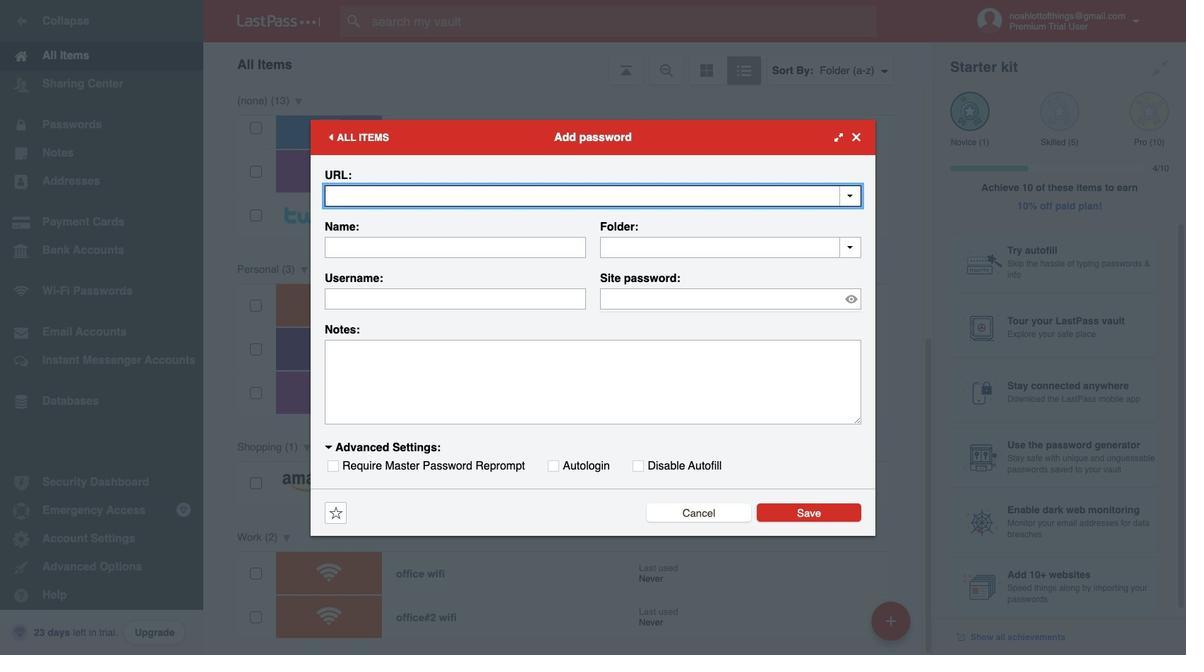 Task type: vqa. For each thing, say whether or not it's contained in the screenshot.
Vault options navigation
yes



Task type: locate. For each thing, give the bounding box(es) containing it.
search my vault text field
[[340, 6, 904, 37]]

None password field
[[600, 288, 861, 310]]

None text field
[[325, 237, 586, 258], [325, 340, 861, 425], [325, 237, 586, 258], [325, 340, 861, 425]]

dialog
[[311, 120, 875, 536]]

None text field
[[325, 185, 861, 207], [600, 237, 861, 258], [325, 288, 586, 310], [325, 185, 861, 207], [600, 237, 861, 258], [325, 288, 586, 310]]

new item image
[[886, 617, 896, 627]]



Task type: describe. For each thing, give the bounding box(es) containing it.
main navigation navigation
[[0, 0, 203, 656]]

Search search field
[[340, 6, 904, 37]]

vault options navigation
[[203, 42, 933, 85]]

new item navigation
[[866, 598, 919, 656]]

lastpass image
[[237, 15, 321, 28]]



